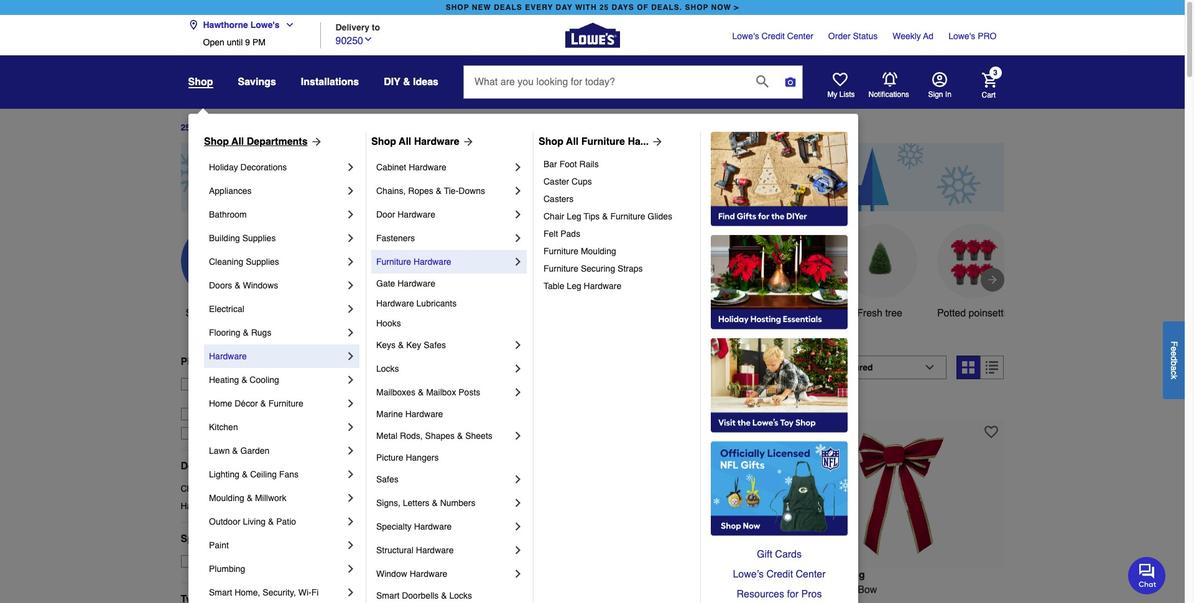 Task type: describe. For each thing, give the bounding box(es) containing it.
all for hardware
[[399, 136, 411, 147]]

caster
[[544, 177, 569, 187]]

camera image
[[784, 76, 797, 88]]

open
[[203, 37, 224, 47]]

metal rods, shapes & sheets
[[376, 431, 492, 441]]

patio
[[276, 517, 296, 527]]

free
[[199, 379, 217, 389]]

gate hardware link
[[376, 274, 524, 294]]

lowe's home improvement account image
[[932, 72, 947, 87]]

& left rugs
[[243, 328, 249, 338]]

0 vertical spatial departments
[[247, 136, 308, 147]]

string inside holiday living 100-count 20.62-ft white incandescent plug- in christmas string lights
[[424, 599, 450, 603]]

table leg hardware
[[544, 281, 622, 291]]

hawthorne lowe's & nearby stores button
[[199, 390, 334, 403]]

now
[[711, 3, 731, 12]]

furniture moulding link
[[544, 243, 692, 260]]

chevron right image for paint
[[345, 539, 357, 552]]

flooring & rugs
[[209, 328, 271, 338]]

furniture securing straps link
[[544, 260, 692, 277]]

chair leg tips & furniture glides
[[544, 211, 672, 221]]

compare for 1001813120 'element' on the bottom left of the page
[[388, 398, 423, 408]]

count inside 100-count 20.62-ft multicolor incandescent plug-in christmas string lights
[[601, 584, 628, 596]]

day
[[556, 3, 573, 12]]

100-count 20.62-ft multicolor incandescent plug-in christmas string lights link
[[581, 569, 788, 603]]

& left millwork
[[247, 493, 253, 503]]

today
[[271, 379, 295, 389]]

picture
[[376, 453, 403, 463]]

lowe's inside 'link'
[[949, 31, 975, 41]]

& left patio
[[268, 517, 274, 527]]

shop for shop all furniture ha...
[[539, 136, 563, 147]]

compare for the 5013254527 element
[[819, 398, 855, 408]]

living for patio
[[243, 517, 266, 527]]

f e e d b a c k button
[[1163, 321, 1185, 399]]

chevron right image for doors & windows
[[345, 279, 357, 292]]

chevron right image for lawn & garden
[[345, 445, 357, 457]]

locks link
[[376, 357, 512, 381]]

order status
[[828, 31, 878, 41]]

diy
[[384, 76, 400, 88]]

shop for shop all hardware
[[371, 136, 396, 147]]

& right lawn
[[232, 446, 238, 456]]

5013254527 element
[[797, 397, 855, 410]]

d
[[1169, 356, 1179, 361]]

safes inside safes link
[[376, 475, 399, 484]]

hangers
[[406, 453, 439, 463]]

pickup & delivery
[[181, 356, 265, 367]]

letters
[[403, 498, 430, 508]]

leg for tips
[[567, 211, 581, 221]]

christmas inside 'link'
[[181, 484, 220, 494]]

door hardware link
[[376, 203, 512, 226]]

keys & key safes
[[376, 340, 446, 350]]

& left mailbox
[[418, 387, 424, 397]]

sign in
[[928, 90, 951, 99]]

potted poinsettia button
[[937, 224, 1012, 321]]

lists
[[840, 90, 855, 99]]

officially licensed n f l gifts. shop now. image
[[711, 442, 848, 536]]

shop for shop all departments
[[204, 136, 229, 147]]

pro
[[978, 31, 997, 41]]

white inside holiday living 100-count 20.62-ft white incandescent plug- in christmas string lights
[[451, 584, 476, 596]]

furniture down felt pads
[[544, 246, 578, 256]]

& down 'window hardware' link
[[441, 591, 447, 601]]

on sale
[[203, 557, 235, 566]]

find gifts for the diyer. image
[[711, 132, 848, 226]]

supplies for building supplies
[[242, 233, 276, 243]]

marine hardware link
[[376, 404, 524, 424]]

fresh
[[857, 308, 883, 319]]

20.62- inside holiday living 100-count 20.62-ft white incandescent plug- in christmas string lights
[[415, 584, 443, 596]]

stores
[[310, 392, 334, 402]]

status
[[853, 31, 878, 41]]

doors & windows link
[[209, 274, 345, 297]]

outdoor
[[209, 517, 240, 527]]

fresh tree button
[[842, 224, 917, 321]]

led
[[397, 308, 417, 319]]

ha...
[[628, 136, 649, 147]]

hardware inside the shop all hardware link
[[414, 136, 459, 147]]

multicolor
[[667, 584, 709, 596]]

smart for smart home, security, wi-fi
[[209, 588, 232, 598]]

mailbox
[[426, 387, 456, 397]]

white inside button
[[772, 308, 798, 319]]

& left key on the left of the page
[[398, 340, 404, 350]]

1 horizontal spatial moulding
[[581, 246, 616, 256]]

furniture up table
[[544, 264, 578, 274]]

chevron right image for smart home, security, wi-fi
[[345, 586, 357, 599]]

lowe's credit center link
[[711, 565, 848, 585]]

resources
[[737, 589, 784, 600]]

chevron right image for moulding & millwork
[[345, 492, 357, 504]]

heating
[[209, 375, 239, 385]]

lowe's home improvement logo image
[[565, 8, 620, 63]]

table leg hardware link
[[544, 277, 692, 295]]

christmas decorations
[[181, 484, 269, 494]]

decorations for christmas decorations
[[222, 484, 269, 494]]

lubricants
[[416, 299, 457, 308]]

weekly
[[893, 31, 921, 41]]

0 vertical spatial pickup
[[181, 356, 213, 367]]

chevron right image for flooring & rugs
[[345, 327, 357, 339]]

felt pads
[[544, 229, 580, 239]]

flooring & rugs link
[[209, 321, 345, 345]]

rugs
[[251, 328, 271, 338]]

& left ceiling
[[242, 470, 248, 480]]

25 days of deals. shop new deals every day. while supplies last. image
[[181, 143, 1004, 211]]

chevron right image for outdoor living & patio
[[345, 516, 357, 528]]

chevron right image for furniture hardware
[[512, 256, 524, 268]]

hooks link
[[376, 313, 524, 333]]

signs, letters & numbers link
[[376, 491, 512, 515]]

hardware inside cabinet hardware link
[[409, 162, 446, 172]]

shop all departments link
[[204, 134, 323, 149]]

0 vertical spatial delivery
[[336, 22, 369, 32]]

1 vertical spatial pickup
[[243, 379, 269, 389]]

living for in
[[836, 569, 865, 581]]

0 vertical spatial 25
[[599, 3, 609, 12]]

& right tips
[[602, 211, 608, 221]]

& up "heating"
[[216, 356, 223, 367]]

20.62- inside 100-count 20.62-ft multicolor incandescent plug-in christmas string lights
[[630, 584, 659, 596]]

incandescent inside holiday living 100-count 20.62-ft white incandescent plug- in christmas string lights
[[479, 584, 538, 596]]

visit the lowe's toy shop. image
[[711, 338, 848, 433]]

decoration
[[667, 323, 714, 334]]

all for deals
[[211, 308, 222, 319]]

0 vertical spatial deals
[[227, 123, 250, 133]]

string inside 100-count 20.62-ft multicolor incandescent plug-in christmas string lights
[[663, 599, 689, 603]]

center for lowe's credit center
[[787, 31, 813, 41]]

holiday hosting essentials. image
[[711, 235, 848, 330]]

chevron right image for kitchen
[[345, 421, 357, 433]]

fans
[[279, 470, 299, 480]]

198
[[365, 362, 390, 379]]

home
[[209, 399, 232, 409]]

hardware inside structural hardware link
[[416, 545, 454, 555]]

downs
[[459, 186, 485, 196]]

1 e from the top
[[1169, 346, 1179, 351]]

lights inside holiday living 100-count 20.62-ft white incandescent plug- in christmas string lights
[[453, 599, 479, 603]]

in inside holiday living 100-count 20.62-ft white incandescent plug- in christmas string lights
[[365, 599, 374, 603]]

ad
[[923, 31, 934, 41]]

holiday decorations
[[209, 162, 287, 172]]

incandescent inside 100-count 20.62-ft multicolor incandescent plug-in christmas string lights
[[712, 584, 771, 596]]

chevron right image for building supplies
[[345, 232, 357, 244]]

moulding & millwork link
[[209, 486, 345, 510]]

hardware lubricants
[[376, 299, 457, 308]]

chevron right image for plumbing
[[345, 563, 357, 575]]

heart outline image
[[985, 425, 998, 439]]

hardware inside door hardware link
[[398, 210, 435, 220]]

poinsettia
[[969, 308, 1011, 319]]

cups
[[572, 177, 592, 187]]

shop all furniture ha...
[[539, 136, 649, 147]]

my lists
[[828, 90, 855, 99]]

0 horizontal spatial in
[[456, 362, 467, 379]]

hardware inside hardware link
[[209, 351, 247, 361]]

1001813120 element
[[365, 397, 423, 410]]

& left the tie-
[[436, 186, 442, 196]]

furniture moulding
[[544, 246, 616, 256]]

arrow right image inside shop all departments link
[[308, 136, 323, 148]]

to
[[372, 22, 380, 32]]

chevron right image for structural hardware
[[512, 544, 524, 557]]

furniture up rails
[[581, 136, 625, 147]]

chevron right image for chains, ropes & tie-downs
[[512, 185, 524, 197]]

chevron right image for cabinet hardware
[[512, 161, 524, 174]]

Search Query text field
[[464, 66, 746, 98]]

a
[[1169, 366, 1179, 371]]

shop all deals
[[186, 308, 250, 319]]

chevron right image for fasteners
[[512, 232, 524, 244]]

hawthorne lowe's button
[[188, 12, 300, 37]]

gift
[[757, 549, 772, 560]]

chevron right image for specialty hardware
[[512, 521, 524, 533]]

chevron right image for bathroom
[[345, 208, 357, 221]]

notifications
[[869, 90, 909, 99]]

furniture down casters link
[[610, 211, 645, 221]]

electrical
[[209, 304, 244, 314]]

hawthorne for hawthorne lowe's
[[203, 20, 248, 30]]

felt
[[544, 229, 558, 239]]

living for count
[[404, 569, 433, 581]]

smart for smart doorbells & locks
[[376, 591, 400, 601]]

hawthorne for hawthorne lowe's & nearby stores
[[199, 392, 241, 402]]

chevron right image for mailboxes & mailbox posts
[[512, 386, 524, 399]]

all for departments
[[231, 136, 244, 147]]

hardware inside specialty hardware link
[[414, 522, 452, 532]]

lowe's home improvement notification center image
[[882, 72, 897, 87]]

search image
[[756, 75, 769, 87]]

potted
[[937, 308, 966, 319]]

delivery to
[[336, 22, 380, 32]]

chevron right image for window hardware
[[512, 568, 524, 580]]

chevron right image for home décor & furniture
[[345, 397, 357, 410]]

shop new deals every day with 25 days of deals. shop now >
[[446, 3, 739, 12]]

hardware inside gate hardware link
[[398, 279, 435, 289]]

holiday living 8.5-in w red bow
[[797, 569, 877, 596]]

shop all departments
[[204, 136, 308, 147]]

ropes
[[408, 186, 433, 196]]

hawthorne lowe's & nearby stores
[[199, 392, 334, 402]]

holiday living 100-count 20.62-ft white incandescent plug- in christmas string lights
[[365, 569, 564, 603]]

chevron right image for cleaning supplies
[[345, 256, 357, 268]]

& right store
[[241, 375, 247, 385]]

heating & cooling
[[209, 375, 279, 385]]

shop button
[[188, 76, 213, 88]]

& down today
[[273, 392, 279, 402]]



Task type: locate. For each thing, give the bounding box(es) containing it.
arrow right image
[[459, 136, 474, 148], [649, 136, 664, 148]]

1 horizontal spatial lights
[[692, 599, 718, 603]]

0 horizontal spatial plug-
[[541, 584, 564, 596]]

1 horizontal spatial living
[[404, 569, 433, 581]]

2 vertical spatial delivery
[[219, 428, 250, 438]]

0 horizontal spatial white
[[451, 584, 476, 596]]

all up bar foot rails
[[566, 136, 579, 147]]

ft right doorbells
[[443, 584, 448, 596]]

hardware down mailboxes & mailbox posts
[[405, 409, 443, 419]]

0 horizontal spatial 25
[[181, 123, 190, 133]]

credit for lowe's
[[766, 569, 793, 580]]

0 vertical spatial safes
[[424, 340, 446, 350]]

arrow right image up poinsettia
[[986, 274, 999, 286]]

hardware down flooring
[[209, 351, 247, 361]]

cleaning supplies link
[[209, 250, 345, 274]]

0 horizontal spatial christmas
[[181, 484, 220, 494]]

chevron right image for metal rods, shapes & sheets
[[512, 430, 524, 442]]

0 horizontal spatial ft
[[443, 584, 448, 596]]

100- inside 100-count 20.62-ft multicolor incandescent plug-in christmas string lights
[[581, 584, 601, 596]]

0 vertical spatial hawthorne
[[203, 20, 248, 30]]

0 horizontal spatial incandescent
[[479, 584, 538, 596]]

90250
[[336, 35, 363, 46]]

2 leg from the top
[[567, 281, 581, 291]]

25 right the with
[[599, 3, 609, 12]]

0 horizontal spatial in
[[365, 599, 374, 603]]

nearby
[[281, 392, 308, 402]]

0 vertical spatial locks
[[376, 364, 399, 374]]

1 100- from the left
[[365, 584, 385, 596]]

smart home, security, wi-fi
[[209, 588, 319, 598]]

in left w
[[814, 584, 822, 596]]

string down 'window hardware' link
[[424, 599, 450, 603]]

deals right of
[[227, 123, 250, 133]]

1 horizontal spatial 25
[[599, 3, 609, 12]]

foot
[[560, 159, 577, 169]]

0 horizontal spatial smart
[[209, 588, 232, 598]]

shop left new
[[446, 3, 469, 12]]

0 horizontal spatial 20.62-
[[415, 584, 443, 596]]

compare inside the 5013254527 element
[[819, 398, 855, 408]]

1 horizontal spatial string
[[663, 599, 689, 603]]

center left order
[[787, 31, 813, 41]]

1 vertical spatial supplies
[[246, 257, 279, 267]]

numbers
[[440, 498, 475, 508]]

holiday inside holiday living 100-count 20.62-ft white incandescent plug- in christmas string lights
[[365, 569, 401, 581]]

arrow right image up bar foot rails link
[[649, 136, 664, 148]]

incandescent
[[479, 584, 538, 596], [712, 584, 771, 596]]

chevron right image for electrical
[[345, 303, 357, 315]]

lowe's up pm
[[250, 20, 280, 30]]

pickup up free
[[181, 356, 213, 367]]

hooks
[[376, 318, 401, 328]]

0 vertical spatial moulding
[[581, 246, 616, 256]]

shop left electrical
[[186, 308, 209, 319]]

bow
[[858, 584, 877, 596]]

smart home, security, wi-fi link
[[209, 581, 345, 603]]

all up flooring
[[211, 308, 222, 319]]

2 100- from the left
[[581, 584, 601, 596]]

lights
[[453, 599, 479, 603], [692, 599, 718, 603]]

offers
[[218, 534, 248, 545]]

hardware inside marine hardware link
[[405, 409, 443, 419]]

hardware down specialty hardware link
[[416, 545, 454, 555]]

hawthorne down store
[[199, 392, 241, 402]]

rails
[[579, 159, 599, 169]]

furniture down today
[[268, 399, 303, 409]]

chevron right image for signs, letters & numbers
[[512, 497, 524, 509]]

0 vertical spatial plug-
[[541, 584, 564, 596]]

furniture hardware
[[376, 257, 451, 267]]

2 horizontal spatial christmas
[[615, 599, 660, 603]]

deals inside button
[[225, 308, 250, 319]]

bar foot rails link
[[544, 155, 692, 173]]

0 horizontal spatial safes
[[376, 475, 399, 484]]

straps
[[618, 264, 643, 274]]

& right doors
[[235, 280, 240, 290]]

hardware down signs, letters & numbers
[[414, 522, 452, 532]]

0 horizontal spatial shop
[[446, 3, 469, 12]]

2 horizontal spatial living
[[836, 569, 865, 581]]

1 horizontal spatial count
[[601, 584, 628, 596]]

living up doorbells
[[404, 569, 433, 581]]

2 string from the left
[[663, 599, 689, 603]]

lowe's down free store pickup today at:
[[244, 392, 271, 402]]

caster cups link
[[544, 173, 692, 190]]

bar foot rails
[[544, 159, 599, 169]]

25 left the days
[[181, 123, 190, 133]]

leg left tips
[[567, 211, 581, 221]]

holiday for holiday living 100-count 20.62-ft white incandescent plug- in christmas string lights
[[365, 569, 401, 581]]

felt pads link
[[544, 225, 692, 243]]

shop inside shop all furniture ha... link
[[539, 136, 563, 147]]

ft inside holiday living 100-count 20.62-ft white incandescent plug- in christmas string lights
[[443, 584, 448, 596]]

fi
[[311, 588, 319, 598]]

living inside the holiday living 8.5-in w red bow
[[836, 569, 865, 581]]

all inside button
[[211, 308, 222, 319]]

2 count from the left
[[601, 584, 628, 596]]

2 shop from the left
[[685, 3, 709, 12]]

living up red
[[836, 569, 865, 581]]

lights down multicolor
[[692, 599, 718, 603]]

1 horizontal spatial arrow right image
[[986, 274, 999, 286]]

at:
[[297, 379, 307, 389]]

shop inside button
[[186, 308, 209, 319]]

lowe's left pro at right
[[949, 31, 975, 41]]

1 shop from the left
[[446, 3, 469, 12]]

diy & ideas button
[[384, 71, 438, 93]]

compare inside 1001813120 'element'
[[388, 398, 423, 408]]

smart down plumbing
[[209, 588, 232, 598]]

chevron right image
[[345, 161, 357, 174], [345, 185, 357, 197], [345, 208, 357, 221], [345, 232, 357, 244], [345, 256, 357, 268], [345, 303, 357, 315], [345, 327, 357, 339], [345, 350, 357, 363], [512, 386, 524, 399], [345, 421, 357, 433], [345, 445, 357, 457], [512, 473, 524, 486], [512, 521, 524, 533], [345, 539, 357, 552]]

arrow right image up holiday decorations link
[[308, 136, 323, 148]]

0 horizontal spatial living
[[243, 517, 266, 527]]

shop down open
[[188, 76, 213, 88]]

hardware up "hooks"
[[376, 299, 414, 308]]

electrical link
[[209, 297, 345, 321]]

1 horizontal spatial departments
[[247, 136, 308, 147]]

christmas inside 100-count 20.62-ft multicolor incandescent plug-in christmas string lights
[[615, 599, 660, 603]]

credit up search image at the right of the page
[[762, 31, 785, 41]]

e up d
[[1169, 346, 1179, 351]]

smart down window
[[376, 591, 400, 601]]

& right letters
[[432, 498, 438, 508]]

posts
[[459, 387, 480, 397]]

in inside the holiday living 8.5-in w red bow
[[814, 584, 822, 596]]

heart outline image
[[769, 425, 783, 439]]

outdoor living & patio link
[[209, 510, 345, 534]]

supplies up cleaning supplies
[[242, 233, 276, 243]]

paint
[[209, 540, 229, 550]]

chevron right image for lighting & ceiling fans
[[345, 468, 357, 481]]

leg for hardware
[[567, 281, 581, 291]]

leg right table
[[567, 281, 581, 291]]

credit up resources for pros 'link'
[[766, 569, 793, 580]]

1 horizontal spatial shop
[[685, 3, 709, 12]]

2 incandescent from the left
[[712, 584, 771, 596]]

1 vertical spatial leg
[[567, 281, 581, 291]]

wi-
[[298, 588, 311, 598]]

departments element
[[181, 460, 345, 473]]

supplies up windows
[[246, 257, 279, 267]]

string down multicolor
[[663, 599, 689, 603]]

safes right key on the left of the page
[[424, 340, 446, 350]]

hardware down ropes
[[398, 210, 435, 220]]

2 lights from the left
[[692, 599, 718, 603]]

windows
[[243, 280, 278, 290]]

picture hangers link
[[376, 448, 524, 468]]

lowe's pro
[[949, 31, 997, 41]]

1 vertical spatial 25
[[181, 123, 190, 133]]

hardware up cabinet hardware link
[[414, 136, 459, 147]]

None search field
[[463, 65, 803, 110]]

garden
[[240, 446, 269, 456]]

0 horizontal spatial locks
[[376, 364, 399, 374]]

mailboxes
[[376, 387, 415, 397]]

chevron right image for door hardware
[[512, 208, 524, 221]]

living inside holiday living 100-count 20.62-ft white incandescent plug- in christmas string lights
[[404, 569, 433, 581]]

1 horizontal spatial plug-
[[581, 599, 604, 603]]

shop down 25 days of deals link
[[204, 136, 229, 147]]

1 horizontal spatial locks
[[449, 591, 472, 601]]

holiday down structural
[[365, 569, 401, 581]]

20.62- left multicolor
[[630, 584, 659, 596]]

1 vertical spatial center
[[796, 569, 826, 580]]

chevron right image for appliances
[[345, 185, 357, 197]]

shop all hardware
[[371, 136, 459, 147]]

locks down keys
[[376, 364, 399, 374]]

chevron down image
[[280, 20, 295, 30]]

lowe's credit center link
[[732, 30, 813, 42]]

leg
[[567, 211, 581, 221], [567, 281, 581, 291]]

fasteners link
[[376, 226, 512, 250]]

1 horizontal spatial incandescent
[[712, 584, 771, 596]]

holiday decorations link
[[209, 155, 345, 179]]

locks down 'window hardware' link
[[449, 591, 472, 601]]

ft left multicolor
[[659, 584, 664, 596]]

doors
[[209, 280, 232, 290]]

& right décor
[[260, 399, 266, 409]]

0 vertical spatial leg
[[567, 211, 581, 221]]

arrow right image for shop all hardware
[[459, 136, 474, 148]]

gate hardware
[[376, 279, 435, 289]]

chains, ropes & tie-downs link
[[376, 179, 512, 203]]

chevron right image for keys & key safes
[[512, 339, 524, 351]]

1 vertical spatial credit
[[766, 569, 793, 580]]

chair leg tips & furniture glides link
[[544, 208, 692, 225]]

shop up cabinet in the top left of the page
[[371, 136, 396, 147]]

2 e from the top
[[1169, 351, 1179, 356]]

chevron right image for heating & cooling
[[345, 374, 357, 386]]

0 horizontal spatial count
[[385, 584, 412, 596]]

holiday for holiday living 8.5-in w red bow
[[797, 569, 833, 581]]

sale
[[217, 557, 235, 566]]

fast delivery
[[199, 428, 250, 438]]

2 ft from the left
[[659, 584, 664, 596]]

all for furniture
[[566, 136, 579, 147]]

christmas inside holiday living 100-count 20.62-ft white incandescent plug- in christmas string lights
[[376, 599, 421, 603]]

1 horizontal spatial safes
[[424, 340, 446, 350]]

90250 button
[[336, 32, 373, 48]]

arrow right image inside shop all furniture ha... link
[[649, 136, 664, 148]]

1 vertical spatial moulding
[[209, 493, 244, 503]]

location image
[[188, 20, 198, 30]]

fast
[[199, 428, 216, 438]]

chevron right image for locks
[[512, 363, 524, 375]]

departments up holiday decorations link
[[247, 136, 308, 147]]

doorbells
[[402, 591, 439, 601]]

safes inside keys & key safes link
[[424, 340, 446, 350]]

0 vertical spatial in
[[456, 362, 467, 379]]

1 vertical spatial arrow right image
[[986, 274, 999, 286]]

& left the sheets
[[457, 431, 463, 441]]

1 vertical spatial delivery
[[226, 356, 265, 367]]

1 vertical spatial hawthorne
[[199, 392, 241, 402]]

holiday inside the holiday living 8.5-in w red bow
[[797, 569, 833, 581]]

1 horizontal spatial 20.62-
[[630, 584, 659, 596]]

0 horizontal spatial pickup
[[181, 356, 213, 367]]

hardware inside table leg hardware link
[[584, 281, 622, 291]]

hawthorne up open until 9 pm
[[203, 20, 248, 30]]

in inside button
[[945, 90, 951, 99]]

delivery up '90250'
[[336, 22, 369, 32]]

white button
[[748, 224, 823, 321]]

shop up bar
[[539, 136, 563, 147]]

& right "diy"
[[403, 76, 410, 88]]

1 horizontal spatial shop
[[371, 136, 396, 147]]

20.62- down window hardware on the left
[[415, 584, 443, 596]]

deals up flooring & rugs
[[225, 308, 250, 319]]

0 vertical spatial white
[[772, 308, 798, 319]]

bar
[[544, 159, 557, 169]]

arrow right image
[[308, 136, 323, 148], [986, 274, 999, 286]]

outdoor living & patio
[[209, 517, 296, 527]]

1 string from the left
[[424, 599, 450, 603]]

1 arrow right image from the left
[[459, 136, 474, 148]]

shop
[[446, 3, 469, 12], [685, 3, 709, 12]]

25 days of deals link
[[181, 123, 250, 133]]

0 horizontal spatial shop
[[204, 136, 229, 147]]

2 shop from the left
[[371, 136, 396, 147]]

shop all hardware link
[[371, 134, 474, 149]]

hanging
[[672, 308, 709, 319]]

ft inside 100-count 20.62-ft multicolor incandescent plug-in christmas string lights
[[659, 584, 664, 596]]

0 vertical spatial arrow right image
[[308, 136, 323, 148]]

millwork
[[255, 493, 286, 503]]

free store pickup today at:
[[199, 379, 307, 389]]

in up posts
[[456, 362, 467, 379]]

hardware up chains, ropes & tie-downs
[[409, 162, 446, 172]]

grid view image
[[962, 361, 975, 374]]

198 products in holiday decorations
[[365, 362, 616, 379]]

1 horizontal spatial smart
[[376, 591, 400, 601]]

1 compare from the left
[[388, 398, 423, 408]]

1 shop from the left
[[204, 136, 229, 147]]

lowe's home improvement lists image
[[832, 72, 847, 87]]

safes down picture at the bottom
[[376, 475, 399, 484]]

0 horizontal spatial departments
[[181, 461, 242, 472]]

hardware down fasteners link
[[414, 257, 451, 267]]

supplies for cleaning supplies
[[246, 257, 279, 267]]

1 vertical spatial plug-
[[581, 599, 604, 603]]

in inside 100-count 20.62-ft multicolor incandescent plug-in christmas string lights
[[604, 599, 613, 603]]

arrow right image inside the shop all hardware link
[[459, 136, 474, 148]]

holiday up 8.5-
[[797, 569, 833, 581]]

chevron right image
[[512, 161, 524, 174], [512, 185, 524, 197], [512, 208, 524, 221], [512, 232, 524, 244], [512, 256, 524, 268], [345, 279, 357, 292], [512, 339, 524, 351], [512, 363, 524, 375], [345, 374, 357, 386], [345, 397, 357, 410], [512, 430, 524, 442], [345, 468, 357, 481], [345, 492, 357, 504], [512, 497, 524, 509], [345, 516, 357, 528], [512, 544, 524, 557], [345, 563, 357, 575], [512, 568, 524, 580], [345, 586, 357, 599]]

lowe's down >
[[732, 31, 759, 41]]

0 horizontal spatial compare
[[388, 398, 423, 408]]

0 vertical spatial shop
[[188, 76, 213, 88]]

1 horizontal spatial white
[[772, 308, 798, 319]]

1 count from the left
[[385, 584, 412, 596]]

lights down 'window hardware' link
[[453, 599, 479, 603]]

building supplies link
[[209, 226, 345, 250]]

0 vertical spatial credit
[[762, 31, 785, 41]]

lowe's home improvement cart image
[[982, 72, 997, 87]]

order status link
[[828, 30, 878, 42]]

delivery up heating & cooling
[[226, 356, 265, 367]]

for
[[787, 589, 799, 600]]

in
[[456, 362, 467, 379], [814, 584, 822, 596]]

1 vertical spatial white
[[451, 584, 476, 596]]

holiday up posts
[[471, 362, 525, 379]]

center for lowe's credit center
[[796, 569, 826, 580]]

cleaning
[[209, 257, 243, 267]]

fasteners
[[376, 233, 415, 243]]

list view image
[[986, 361, 999, 374]]

building supplies
[[209, 233, 276, 243]]

2 horizontal spatial shop
[[539, 136, 563, 147]]

100- inside holiday living 100-count 20.62-ft white incandescent plug- in christmas string lights
[[365, 584, 385, 596]]

moulding up securing
[[581, 246, 616, 256]]

departments down lawn
[[181, 461, 242, 472]]

credit for lowe's
[[762, 31, 785, 41]]

decorations for hanukkah decorations
[[222, 501, 269, 511]]

0 vertical spatial supplies
[[242, 233, 276, 243]]

hardware up hardware lubricants
[[398, 279, 435, 289]]

1 vertical spatial deals
[[225, 308, 250, 319]]

1 vertical spatial safes
[[376, 475, 399, 484]]

tips
[[584, 211, 600, 221]]

1 vertical spatial shop
[[186, 308, 209, 319]]

plug- inside holiday living 100-count 20.62-ft white incandescent plug- in christmas string lights
[[541, 584, 564, 596]]

0 horizontal spatial arrow right image
[[308, 136, 323, 148]]

my
[[828, 90, 837, 99]]

chat invite button image
[[1128, 557, 1166, 595]]

8.5-
[[797, 584, 814, 596]]

decorations inside 'link'
[[222, 484, 269, 494]]

specialty hardware link
[[376, 515, 512, 539]]

chevron down image
[[363, 34, 373, 44]]

0 horizontal spatial arrow right image
[[459, 136, 474, 148]]

lighting
[[209, 470, 239, 480]]

shop left now on the right top
[[685, 3, 709, 12]]

lights inside 100-count 20.62-ft multicolor incandescent plug-in christmas string lights
[[692, 599, 718, 603]]

holiday up appliances
[[209, 162, 238, 172]]

1 horizontal spatial ft
[[659, 584, 664, 596]]

0 horizontal spatial string
[[424, 599, 450, 603]]

hardware inside 'window hardware' link
[[410, 569, 447, 579]]

1 lights from the left
[[453, 599, 479, 603]]

3 shop from the left
[[539, 136, 563, 147]]

plug- inside 100-count 20.62-ft multicolor incandescent plug-in christmas string lights
[[581, 599, 604, 603]]

delivery up lawn & garden
[[219, 428, 250, 438]]

hardware down securing
[[584, 281, 622, 291]]

2 horizontal spatial in
[[945, 90, 951, 99]]

1 horizontal spatial 100-
[[581, 584, 601, 596]]

1 incandescent from the left
[[479, 584, 538, 596]]

shop for shop all deals
[[186, 308, 209, 319]]

1 20.62- from the left
[[415, 584, 443, 596]]

2 compare from the left
[[819, 398, 855, 408]]

0 horizontal spatial lights
[[453, 599, 479, 603]]

christmas
[[181, 484, 220, 494], [376, 599, 421, 603], [615, 599, 660, 603]]

furniture
[[581, 136, 625, 147], [610, 211, 645, 221], [544, 246, 578, 256], [376, 257, 411, 267], [544, 264, 578, 274], [268, 399, 303, 409]]

lowe's credit center
[[733, 569, 826, 580]]

1 leg from the top
[[567, 211, 581, 221]]

0 vertical spatial center
[[787, 31, 813, 41]]

2 20.62- from the left
[[630, 584, 659, 596]]

9
[[245, 37, 250, 47]]

chevron right image for safes
[[512, 473, 524, 486]]

window hardware
[[376, 569, 447, 579]]

all down 25 days of deals link
[[231, 136, 244, 147]]

hardware inside hardware lubricants link
[[376, 299, 414, 308]]

ceiling
[[250, 470, 277, 480]]

center up 8.5-
[[796, 569, 826, 580]]

shop for shop
[[188, 76, 213, 88]]

cabinet
[[376, 162, 406, 172]]

1 vertical spatial locks
[[449, 591, 472, 601]]

1 horizontal spatial pickup
[[243, 379, 269, 389]]

pm
[[252, 37, 266, 47]]

chevron right image for holiday decorations
[[345, 161, 357, 174]]

1 vertical spatial departments
[[181, 461, 242, 472]]

1 horizontal spatial christmas
[[376, 599, 421, 603]]

1 horizontal spatial in
[[814, 584, 822, 596]]

arrow right image for shop all furniture ha...
[[649, 136, 664, 148]]

0 horizontal spatial moulding
[[209, 493, 244, 503]]

e up b
[[1169, 351, 1179, 356]]

hanging decoration
[[667, 308, 714, 334]]

locks
[[376, 364, 399, 374], [449, 591, 472, 601]]

shop inside shop all departments link
[[204, 136, 229, 147]]

moulding up outdoor
[[209, 493, 244, 503]]

living down hanukkah decorations link
[[243, 517, 266, 527]]

1 ft from the left
[[443, 584, 448, 596]]

f
[[1169, 341, 1179, 346]]

holiday for holiday decorations
[[209, 162, 238, 172]]

chevron right image for hardware
[[345, 350, 357, 363]]

hardware inside furniture hardware link
[[414, 257, 451, 267]]

0 horizontal spatial 100-
[[365, 584, 385, 596]]

all up cabinet hardware
[[399, 136, 411, 147]]

pickup up hawthorne lowe's & nearby stores
[[243, 379, 269, 389]]

count inside holiday living 100-count 20.62-ft white incandescent plug- in christmas string lights
[[385, 584, 412, 596]]

1 horizontal spatial in
[[604, 599, 613, 603]]

deals.
[[651, 3, 682, 12]]

hardware link
[[209, 345, 345, 368]]

2 arrow right image from the left
[[649, 136, 664, 148]]

securing
[[581, 264, 615, 274]]

resources for pros link
[[711, 585, 848, 603]]

w
[[825, 584, 834, 596]]

decorations for holiday decorations
[[240, 162, 287, 172]]

1 vertical spatial in
[[814, 584, 822, 596]]

furniture up gate
[[376, 257, 411, 267]]

1 horizontal spatial arrow right image
[[649, 136, 664, 148]]

1 horizontal spatial compare
[[819, 398, 855, 408]]

structural
[[376, 545, 414, 555]]



Task type: vqa. For each thing, say whether or not it's contained in the screenshot.
sealed. at left
no



